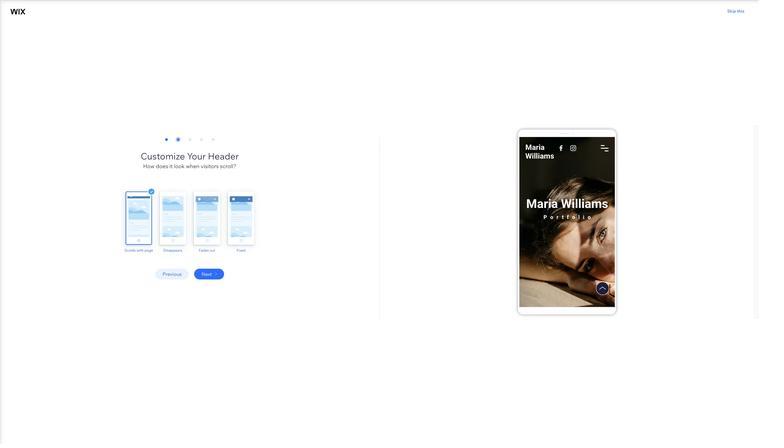 Task type: locate. For each thing, give the bounding box(es) containing it.
look
[[174, 163, 185, 170]]

with
[[137, 248, 144, 252]]

skip this button
[[724, 8, 749, 14]]

next
[[202, 271, 212, 277]]

skip this
[[728, 8, 745, 14]]

page
[[145, 248, 153, 252]]

previous
[[163, 271, 182, 277]]

out
[[210, 248, 215, 252]]

scrolls with page
[[125, 248, 153, 252]]

fades out
[[199, 248, 215, 252]]

visitors
[[201, 163, 219, 170]]

scrolls
[[125, 248, 136, 252]]

does
[[156, 163, 168, 170]]

disappears
[[163, 248, 182, 252]]

this
[[737, 8, 745, 14]]

scroll?
[[220, 163, 236, 170]]

how
[[143, 163, 155, 170]]

fixed
[[237, 248, 246, 252]]



Task type: describe. For each thing, give the bounding box(es) containing it.
customize
[[141, 150, 185, 162]]

it
[[169, 163, 173, 170]]

header
[[208, 150, 239, 162]]

your
[[187, 150, 206, 162]]

when
[[186, 163, 200, 170]]

customize your header how does it look when visitors scroll?
[[141, 150, 239, 170]]

skip
[[728, 8, 736, 14]]

fades
[[199, 248, 209, 252]]

previous button
[[155, 269, 189, 279]]

next button
[[194, 269, 224, 279]]



Task type: vqa. For each thing, say whether or not it's contained in the screenshot.
94158
no



